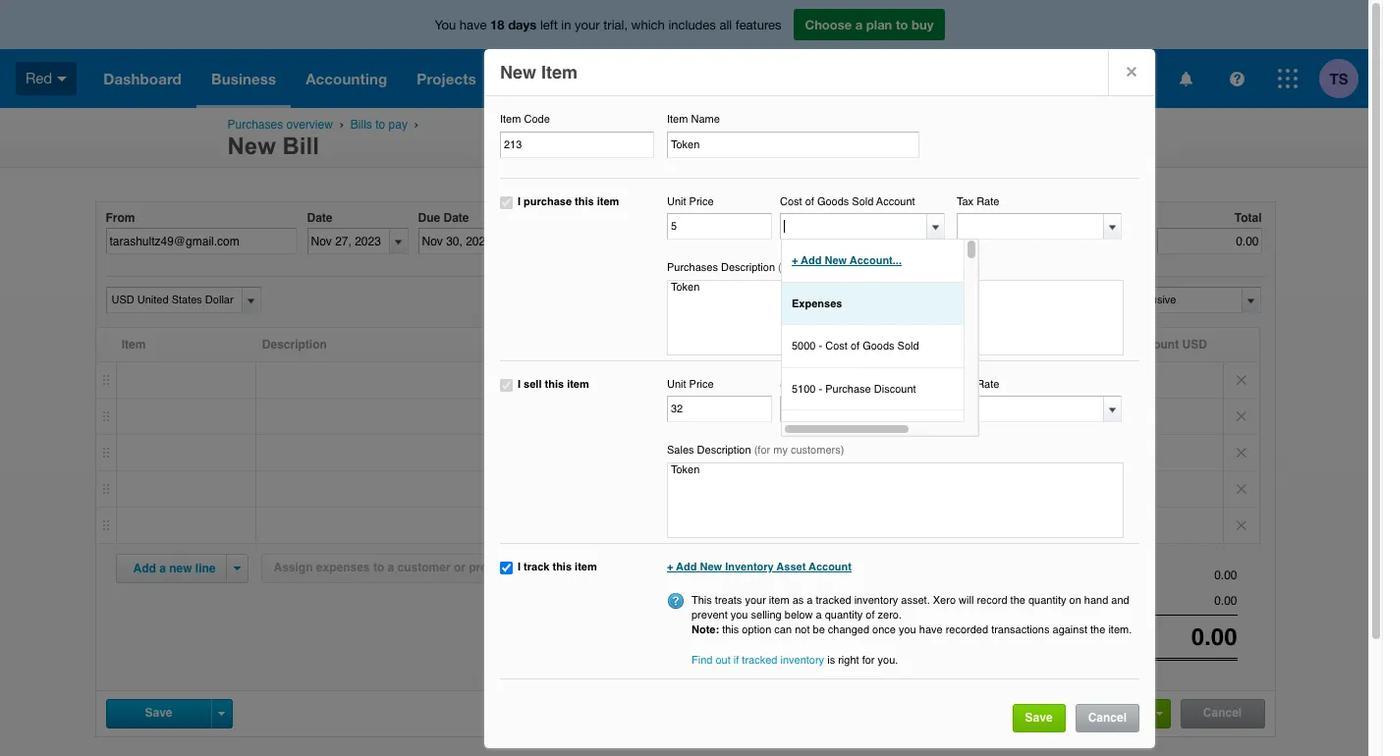 Task type: describe. For each thing, give the bounding box(es) containing it.
i for i track this item
[[518, 561, 521, 573]]

sales for tax rate
[[780, 378, 807, 391]]

includes
[[669, 18, 716, 32]]

1 vertical spatial rate
[[989, 338, 1014, 352]]

note:
[[692, 624, 719, 637]]

0 vertical spatial cost
[[780, 195, 802, 208]]

purchase
[[826, 383, 871, 396]]

expenses
[[316, 561, 370, 575]]

1 vertical spatial unit price
[[653, 338, 708, 352]]

i track this item
[[518, 561, 597, 573]]

0 horizontal spatial save link
[[107, 700, 211, 727]]

unit price for purchases
[[667, 195, 714, 208]]

sell
[[524, 378, 542, 391]]

1 vertical spatial tax rate
[[966, 338, 1014, 352]]

approve link
[[1016, 700, 1149, 727]]

price for purchases
[[689, 195, 714, 208]]

1 vertical spatial unit
[[653, 338, 676, 352]]

2 delete line item image from the top
[[1224, 399, 1259, 434]]

1 horizontal spatial of
[[851, 340, 860, 353]]

will
[[959, 594, 974, 607]]

have inside this treats your item as a tracked inventory asset. xero will record the quantity on hand and prevent you selling below a quantity of zero. note: this option can not be changed once you have recorded transactions against the item.
[[919, 624, 943, 637]]

0 vertical spatial sold
[[852, 195, 874, 208]]

description for i sell this item
[[697, 444, 751, 457]]

rate for cost of goods sold account
[[977, 195, 1000, 208]]

(for for purchases description
[[778, 262, 794, 274]]

1 svg image from the left
[[1127, 71, 1142, 86]]

purchases for (for my suppliers)
[[667, 262, 718, 274]]

is
[[827, 655, 835, 667]]

0 horizontal spatial add
[[133, 562, 156, 576]]

Total text field
[[1157, 228, 1262, 255]]

(for for sales description
[[754, 444, 770, 457]]

be
[[813, 624, 825, 637]]

zero.
[[878, 609, 902, 622]]

add for + add new account...
[[801, 254, 822, 267]]

tracked inside this treats your item as a tracked inventory asset. xero will record the quantity on hand and prevent you selling below a quantity of zero. note: this option can not be changed once you have recorded transactions against the item.
[[816, 594, 851, 607]]

this for track
[[553, 561, 572, 573]]

against
[[1053, 624, 1088, 637]]

0 horizontal spatial inventory
[[781, 655, 824, 667]]

my for suppliers)
[[797, 262, 812, 274]]

1 horizontal spatial goods
[[863, 340, 895, 353]]

assign expenses to a customer or project
[[274, 561, 508, 575]]

0 vertical spatial of
[[805, 195, 814, 208]]

save for the rightmost save link
[[1025, 711, 1053, 725]]

item for treats
[[769, 594, 790, 607]]

line
[[195, 562, 216, 576]]

sales tax
[[1039, 594, 1090, 607]]

amount usd
[[1135, 338, 1207, 352]]

save for left save link
[[145, 706, 172, 720]]

- for 5100
[[819, 383, 823, 396]]

item for item name
[[667, 113, 688, 126]]

changed
[[828, 624, 870, 637]]

Unit Price text field
[[667, 396, 772, 423]]

sales account
[[780, 378, 849, 391]]

new inside purchases overview › bills to pay › new bill
[[227, 133, 276, 159]]

delete line item image
[[1224, 472, 1259, 507]]

track
[[524, 561, 550, 573]]

a up be
[[816, 609, 822, 622]]

approve
[[1059, 706, 1107, 720]]

2 › from the left
[[414, 118, 419, 131]]

purchases overview link
[[227, 118, 333, 132]]

5000
[[792, 340, 816, 353]]

due
[[418, 211, 440, 225]]

0 vertical spatial quantity
[[1029, 594, 1067, 607]]

discount
[[874, 383, 916, 396]]

1 vertical spatial quantity
[[825, 609, 863, 622]]

5100 - purchase discount
[[792, 383, 916, 396]]

code
[[524, 113, 550, 126]]

ts
[[1330, 69, 1348, 87]]

plan
[[866, 17, 892, 32]]

if
[[734, 655, 739, 667]]

bill
[[282, 133, 319, 159]]

name
[[691, 113, 720, 126]]

record
[[977, 594, 1008, 607]]

due date
[[418, 211, 469, 225]]

hand
[[1085, 594, 1109, 607]]

below
[[785, 609, 813, 622]]

your inside you have 18 days left in your trial, which includes all features
[[575, 18, 600, 32]]

pay
[[389, 118, 408, 132]]

sales description (for my customers)
[[667, 444, 844, 457]]

a left new
[[159, 562, 166, 576]]

item for item
[[122, 338, 146, 352]]

4 delete line item image from the top
[[1224, 508, 1259, 543]]

trial,
[[603, 18, 628, 32]]

transactions
[[992, 624, 1050, 637]]

1 horizontal spatial svg image
[[1278, 69, 1298, 88]]

+ add new inventory asset account inventory asset account
[[667, 561, 852, 591]]

not
[[795, 624, 810, 637]]

1 vertical spatial cost
[[826, 340, 848, 353]]

5100
[[792, 383, 816, 396]]

item for item code
[[500, 113, 521, 126]]

Item Code text field
[[500, 131, 654, 158]]

account up as
[[751, 578, 794, 591]]

ts button
[[1320, 49, 1369, 108]]

ts banner
[[0, 0, 1369, 108]]

amount
[[1135, 338, 1179, 352]]

price for sales
[[689, 378, 714, 391]]

add for + add new inventory asset account inventory asset account
[[676, 561, 697, 573]]

1 vertical spatial price
[[679, 338, 708, 352]]

find out if tracked inventory is right for you.
[[692, 655, 898, 667]]

customer
[[397, 561, 451, 575]]

purchase
[[524, 195, 572, 208]]

5000 - cost of goods sold
[[792, 340, 919, 353]]

1 vertical spatial the
[[1091, 624, 1106, 637]]

customers)
[[791, 444, 844, 457]]

I sell this item checkbox
[[500, 379, 513, 392]]

prevent
[[692, 609, 728, 622]]

once
[[873, 624, 896, 637]]

0 horizontal spatial cancel
[[1088, 711, 1127, 725]]

for
[[862, 655, 875, 667]]

0 horizontal spatial the
[[1011, 594, 1026, 607]]

out
[[716, 655, 731, 667]]

0 horizontal spatial asset
[[719, 578, 748, 591]]

choose
[[805, 17, 852, 32]]

total
[[1235, 211, 1262, 225]]

1 horizontal spatial you
[[899, 624, 916, 637]]

18
[[490, 17, 505, 32]]

from
[[106, 211, 135, 225]]

item for track
[[575, 561, 597, 573]]

cancel link
[[1076, 704, 1140, 733]]

new up item code
[[500, 62, 536, 83]]

treats
[[715, 594, 742, 607]]

1 horizontal spatial inventory
[[725, 561, 774, 573]]

inventory inside this treats your item as a tracked inventory asset. xero will record the quantity on hand and prevent you selling below a quantity of zero. note: this option can not be changed once you have recorded transactions against the item.
[[854, 594, 898, 607]]

1 › from the left
[[340, 118, 344, 131]]

description for i purchase this item
[[721, 262, 775, 274]]

I purchase this item checkbox
[[500, 196, 513, 209]]

assign
[[274, 561, 313, 575]]

which
[[631, 18, 665, 32]]

2 vertical spatial to
[[373, 561, 384, 575]]

cancel inside button
[[1203, 706, 1242, 720]]

this for sell
[[545, 378, 564, 391]]

tax rate for sales account
[[957, 378, 1000, 391]]



Task type: locate. For each thing, give the bounding box(es) containing it.
the left item.
[[1091, 624, 1106, 637]]

0 horizontal spatial of
[[805, 195, 814, 208]]

0 vertical spatial unit
[[667, 195, 686, 208]]

new item
[[500, 62, 578, 83]]

1 horizontal spatial asset
[[777, 561, 806, 573]]

this
[[692, 594, 712, 607]]

(for up the expenses
[[778, 262, 794, 274]]

in
[[561, 18, 571, 32]]

0 vertical spatial description
[[721, 262, 775, 274]]

inventory left is
[[781, 655, 824, 667]]

Item Name text field
[[667, 131, 920, 158]]

0 horizontal spatial sales
[[667, 444, 694, 457]]

item.
[[1109, 624, 1132, 637]]

Reference text field
[[529, 228, 676, 255]]

1 vertical spatial purchases
[[667, 262, 718, 274]]

0 horizontal spatial quantity
[[825, 609, 863, 622]]

of down item name text box
[[805, 195, 814, 208]]

- right 5000
[[819, 340, 823, 353]]

find
[[692, 655, 713, 667]]

item code
[[500, 113, 550, 126]]

buy
[[912, 17, 934, 32]]

0 horizontal spatial goods
[[817, 195, 849, 208]]

a right as
[[807, 594, 813, 607]]

unit price
[[667, 195, 714, 208], [653, 338, 708, 352], [667, 378, 714, 391]]

unit for i sell this item
[[667, 378, 686, 391]]

and
[[1112, 594, 1130, 607]]

i purchase this item
[[518, 195, 619, 208]]

asset up as
[[777, 561, 806, 573]]

have
[[460, 18, 487, 32], [919, 624, 943, 637]]

1 horizontal spatial your
[[745, 594, 766, 607]]

2 horizontal spatial add
[[801, 254, 822, 267]]

to inside ts banner
[[896, 17, 908, 32]]

tracked right the if
[[742, 655, 778, 667]]

› left bills
[[340, 118, 344, 131]]

red
[[26, 70, 52, 86]]

0 vertical spatial my
[[797, 262, 812, 274]]

inventory up 'this'
[[667, 578, 716, 591]]

0 vertical spatial your
[[575, 18, 600, 32]]

0 vertical spatial rate
[[977, 195, 1000, 208]]

to left pay
[[376, 118, 385, 132]]

add
[[801, 254, 822, 267], [676, 561, 697, 573], [133, 562, 156, 576]]

item up "reference" text field
[[597, 195, 619, 208]]

1 horizontal spatial sales
[[780, 378, 807, 391]]

0 vertical spatial goods
[[817, 195, 849, 208]]

1 horizontal spatial my
[[797, 262, 812, 274]]

svg image inside red popup button
[[57, 76, 67, 81]]

the right record
[[1011, 594, 1026, 607]]

0 horizontal spatial (for
[[754, 444, 770, 457]]

asset
[[777, 561, 806, 573], [719, 578, 748, 591]]

unit for i purchase this item
[[667, 195, 686, 208]]

of up 5100 - purchase discount
[[851, 340, 860, 353]]

0 horizontal spatial tracked
[[742, 655, 778, 667]]

this treats your item as a tracked inventory asset. xero will record the quantity on hand and prevent you selling below a quantity of zero. note: this option can not be changed once you have recorded transactions against the item.
[[692, 594, 1132, 637]]

item right sell
[[567, 378, 589, 391]]

new inside the + add new inventory asset account inventory asset account
[[700, 561, 722, 573]]

i sell this item
[[518, 378, 589, 391]]

1 horizontal spatial +
[[792, 254, 798, 267]]

account up "account..."
[[877, 195, 915, 208]]

1 horizontal spatial cost
[[826, 340, 848, 353]]

date up due date text box
[[444, 211, 469, 225]]

your inside this treats your item as a tracked inventory asset. xero will record the quantity on hand and prevent you selling below a quantity of zero. note: this option can not be changed once you have recorded transactions against the item.
[[745, 594, 766, 607]]

(for
[[778, 262, 794, 274], [754, 444, 770, 457]]

2 i from the top
[[518, 378, 521, 391]]

have down xero
[[919, 624, 943, 637]]

0 vertical spatial inventory
[[725, 561, 774, 573]]

your
[[575, 18, 600, 32], [745, 594, 766, 607]]

my for customers)
[[773, 444, 788, 457]]

- right 5100 at the bottom of the page
[[819, 383, 823, 396]]

item for purchase
[[597, 195, 619, 208]]

you down the zero.
[[899, 624, 916, 637]]

›
[[340, 118, 344, 131], [414, 118, 419, 131]]

a left plan
[[856, 17, 863, 32]]

› right pay
[[414, 118, 419, 131]]

on
[[1070, 594, 1082, 607]]

account
[[877, 195, 915, 208], [810, 378, 849, 391], [809, 561, 852, 573], [751, 578, 794, 591]]

you.
[[878, 655, 898, 667]]

option
[[742, 624, 772, 637]]

0 horizontal spatial sold
[[852, 195, 874, 208]]

quantity
[[1029, 594, 1067, 607], [825, 609, 863, 622]]

1 horizontal spatial sold
[[898, 340, 919, 353]]

date
[[307, 211, 333, 225], [444, 211, 469, 225]]

2 date from the left
[[444, 211, 469, 225]]

my left the customers)
[[773, 444, 788, 457]]

save left 'more save options...' icon
[[145, 706, 172, 720]]

quantity left on
[[1029, 594, 1067, 607]]

item name
[[667, 113, 720, 126]]

to right the expenses on the left of the page
[[373, 561, 384, 575]]

2 horizontal spatial svg image
[[1230, 71, 1244, 86]]

2 vertical spatial rate
[[977, 378, 1000, 391]]

purchases inside purchases overview › bills to pay › new bill
[[227, 118, 283, 132]]

3 delete line item image from the top
[[1224, 435, 1259, 471]]

2 vertical spatial tax rate
[[957, 378, 1000, 391]]

1 vertical spatial goods
[[863, 340, 895, 353]]

your right in
[[575, 18, 600, 32]]

i right i purchase this item option
[[518, 195, 521, 208]]

recorded
[[946, 624, 989, 637]]

account...
[[850, 254, 902, 267]]

I track this item checkbox
[[500, 562, 513, 574]]

1 - from the top
[[819, 340, 823, 353]]

svg image left 'ts'
[[1278, 69, 1298, 88]]

project
[[469, 561, 508, 575]]

quantity up changed
[[825, 609, 863, 622]]

add left new
[[133, 562, 156, 576]]

cost down item name text box
[[780, 195, 802, 208]]

i for i sell this item
[[518, 378, 521, 391]]

item right track
[[575, 561, 597, 573]]

0 vertical spatial the
[[1011, 594, 1026, 607]]

date up date text field
[[307, 211, 333, 225]]

+ inside the + add new inventory asset account inventory asset account
[[667, 561, 673, 573]]

1 delete line item image from the top
[[1224, 363, 1259, 398]]

0 vertical spatial sales
[[780, 378, 807, 391]]

you down treats
[[731, 609, 748, 622]]

sales for total
[[1039, 594, 1069, 607]]

of left the zero.
[[866, 609, 875, 622]]

1 horizontal spatial svg image
[[1180, 71, 1192, 86]]

tax rate
[[957, 195, 1000, 208], [966, 338, 1014, 352], [957, 378, 1000, 391]]

can
[[775, 624, 792, 637]]

Due Date text field
[[419, 229, 501, 254]]

add up the expenses
[[801, 254, 822, 267]]

account down 5000
[[810, 378, 849, 391]]

2 vertical spatial price
[[689, 378, 714, 391]]

i for i purchase this item
[[518, 195, 521, 208]]

to
[[896, 17, 908, 32], [376, 118, 385, 132], [373, 561, 384, 575]]

more save options... image
[[218, 712, 225, 716]]

1 date from the left
[[307, 211, 333, 225]]

save
[[145, 706, 172, 720], [1025, 711, 1053, 725]]

find out if tracked inventory link
[[692, 655, 824, 667]]

0 vertical spatial inventory
[[854, 594, 898, 607]]

cancel right more approve options... icon on the right
[[1203, 706, 1242, 720]]

3 svg image from the left
[[1230, 71, 1244, 86]]

this right note:
[[722, 624, 739, 637]]

0 horizontal spatial save
[[145, 706, 172, 720]]

1 horizontal spatial tracked
[[816, 594, 851, 607]]

sold up "account..."
[[852, 195, 874, 208]]

save link left 'more save options...' icon
[[107, 700, 211, 727]]

add inside the + add new inventory asset account inventory asset account
[[676, 561, 697, 573]]

Date text field
[[308, 229, 390, 254]]

the
[[1011, 594, 1026, 607], [1091, 624, 1106, 637]]

svg image right red
[[57, 76, 67, 81]]

1 horizontal spatial save link
[[1013, 704, 1066, 733]]

0 horizontal spatial svg image
[[57, 76, 67, 81]]

1 horizontal spatial quantity
[[1029, 594, 1067, 607]]

of inside this treats your item as a tracked inventory asset. xero will record the quantity on hand and prevent you selling below a quantity of zero. note: this option can not be changed once you have recorded transactions against the item.
[[866, 609, 875, 622]]

purchases up bill
[[227, 118, 283, 132]]

this inside this treats your item as a tracked inventory asset. xero will record the quantity on hand and prevent you selling below a quantity of zero. note: this option can not be changed once you have recorded transactions against the item.
[[722, 624, 739, 637]]

1 i from the top
[[518, 195, 521, 208]]

this right sell
[[545, 378, 564, 391]]

rate for sales account
[[977, 378, 1000, 391]]

1 vertical spatial your
[[745, 594, 766, 607]]

tracked
[[816, 594, 851, 607], [742, 655, 778, 667]]

cost right 5000
[[826, 340, 848, 353]]

purchases description (for my suppliers)
[[667, 262, 862, 274]]

3 i from the top
[[518, 561, 521, 573]]

0 horizontal spatial svg image
[[1127, 71, 1142, 86]]

new down purchases overview link
[[227, 133, 276, 159]]

2 horizontal spatial sales
[[1039, 594, 1069, 607]]

svg image
[[1127, 71, 1142, 86], [1180, 71, 1192, 86], [1230, 71, 1244, 86]]

svg image
[[1278, 69, 1298, 88], [57, 76, 67, 81]]

1 horizontal spatial inventory
[[854, 594, 898, 607]]

0 vertical spatial -
[[819, 340, 823, 353]]

add a new line link
[[121, 555, 227, 583]]

0 vertical spatial (for
[[778, 262, 794, 274]]

left
[[540, 18, 558, 32]]

total
[[1014, 623, 1090, 651]]

cancel left more approve options... icon on the right
[[1088, 711, 1127, 725]]

a
[[856, 17, 863, 32], [388, 561, 394, 575], [159, 562, 166, 576], [807, 594, 813, 607], [816, 609, 822, 622]]

have inside you have 18 days left in your trial, which includes all features
[[460, 18, 487, 32]]

None text field
[[781, 214, 929, 239], [958, 214, 1105, 239], [106, 228, 296, 255], [958, 397, 1105, 422], [667, 463, 1124, 538], [1090, 569, 1238, 583], [781, 214, 929, 239], [958, 214, 1105, 239], [106, 228, 296, 255], [958, 397, 1105, 422], [667, 463, 1124, 538], [1090, 569, 1238, 583]]

bills
[[351, 118, 372, 132]]

1 horizontal spatial add
[[676, 561, 697, 573]]

1 vertical spatial of
[[851, 340, 860, 353]]

+ for + add new inventory asset account inventory asset account
[[667, 561, 673, 573]]

item
[[541, 62, 578, 83], [500, 113, 521, 126], [667, 113, 688, 126], [122, 338, 146, 352]]

add up 'this'
[[676, 561, 697, 573]]

reference
[[529, 211, 586, 225]]

have left 18
[[460, 18, 487, 32]]

1 horizontal spatial (for
[[778, 262, 794, 274]]

1 vertical spatial to
[[376, 118, 385, 132]]

to left buy
[[896, 17, 908, 32]]

as
[[793, 594, 804, 607]]

i right i track this item option on the bottom of page
[[518, 561, 521, 573]]

or
[[454, 561, 466, 575]]

2 svg image from the left
[[1180, 71, 1192, 86]]

i right i sell this item checkbox
[[518, 378, 521, 391]]

account up the below
[[809, 561, 852, 573]]

0 horizontal spatial date
[[307, 211, 333, 225]]

(for left the customers)
[[754, 444, 770, 457]]

this right track
[[553, 561, 572, 573]]

0 vertical spatial tax rate
[[957, 195, 1000, 208]]

your up "selling"
[[745, 594, 766, 607]]

1 vertical spatial inventory
[[781, 655, 824, 667]]

0 horizontal spatial you
[[731, 609, 748, 622]]

save link
[[107, 700, 211, 727], [1013, 704, 1066, 733]]

0 horizontal spatial have
[[460, 18, 487, 32]]

suppliers)
[[815, 262, 862, 274]]

save left approve
[[1025, 711, 1053, 725]]

price
[[689, 195, 714, 208], [679, 338, 708, 352], [689, 378, 714, 391]]

0 vertical spatial i
[[518, 195, 521, 208]]

cancel button
[[1182, 700, 1264, 728]]

purchases overview › bills to pay › new bill
[[227, 118, 422, 159]]

item inside this treats your item as a tracked inventory asset. xero will record the quantity on hand and prevent you selling below a quantity of zero. note: this option can not be changed once you have recorded transactions against the item.
[[769, 594, 790, 607]]

delete line item image
[[1224, 363, 1259, 398], [1224, 399, 1259, 434], [1224, 435, 1259, 471], [1224, 508, 1259, 543]]

asset up treats
[[719, 578, 748, 591]]

None text field
[[667, 213, 772, 240], [667, 280, 1124, 355], [107, 288, 239, 312], [1110, 288, 1241, 312], [781, 397, 929, 422], [1090, 595, 1238, 608], [1090, 624, 1238, 652], [667, 213, 772, 240], [667, 280, 1124, 355], [107, 288, 239, 312], [1110, 288, 1241, 312], [781, 397, 929, 422], [1090, 595, 1238, 608], [1090, 624, 1238, 652]]

you
[[731, 609, 748, 622], [899, 624, 916, 637]]

0 vertical spatial asset
[[777, 561, 806, 573]]

0 horizontal spatial purchases
[[227, 118, 283, 132]]

inventory
[[854, 594, 898, 607], [781, 655, 824, 667]]

tracked up be
[[816, 594, 851, 607]]

unit price for sales
[[667, 378, 714, 391]]

2 vertical spatial unit
[[667, 378, 686, 391]]

2 vertical spatial of
[[866, 609, 875, 622]]

1 vertical spatial i
[[518, 378, 521, 391]]

1 vertical spatial inventory
[[667, 578, 716, 591]]

assign expenses to a customer or project link
[[261, 554, 521, 584]]

+ for + add new account...
[[792, 254, 798, 267]]

1 vertical spatial sales
[[667, 444, 694, 457]]

purchases for new bill
[[227, 118, 283, 132]]

right
[[838, 655, 859, 667]]

new left "account..."
[[825, 254, 847, 267]]

sales down unit price text box
[[667, 444, 694, 457]]

- for 5000
[[819, 340, 823, 353]]

+
[[792, 254, 798, 267], [667, 561, 673, 573]]

goods up discount
[[863, 340, 895, 353]]

1 vertical spatial you
[[899, 624, 916, 637]]

1 horizontal spatial date
[[444, 211, 469, 225]]

you have 18 days left in your trial, which includes all features
[[435, 17, 782, 32]]

item left as
[[769, 594, 790, 607]]

goods up + add new account...
[[817, 195, 849, 208]]

my left suppliers)
[[797, 262, 812, 274]]

1 vertical spatial tracked
[[742, 655, 778, 667]]

you
[[435, 18, 456, 32]]

overview
[[286, 118, 333, 132]]

tax rate for cost of goods sold account
[[957, 195, 1000, 208]]

1 vertical spatial sold
[[898, 340, 919, 353]]

more add line options... image
[[234, 567, 241, 571]]

cancel
[[1203, 706, 1242, 720], [1088, 711, 1127, 725]]

1 horizontal spatial purchases
[[667, 262, 718, 274]]

0 horizontal spatial +
[[667, 561, 673, 573]]

my
[[797, 262, 812, 274], [773, 444, 788, 457]]

2 - from the top
[[819, 383, 823, 396]]

0 vertical spatial unit price
[[667, 195, 714, 208]]

a left customer
[[388, 561, 394, 575]]

1 vertical spatial +
[[667, 561, 673, 573]]

inventory
[[725, 561, 774, 573], [667, 578, 716, 591]]

0 horizontal spatial my
[[773, 444, 788, 457]]

bills to pay link
[[351, 118, 408, 132]]

red button
[[0, 49, 89, 108]]

1 vertical spatial asset
[[719, 578, 748, 591]]

2 vertical spatial description
[[697, 444, 751, 457]]

inventory up the zero.
[[854, 594, 898, 607]]

1 vertical spatial (for
[[754, 444, 770, 457]]

expenses
[[792, 297, 842, 310]]

this for purchase
[[575, 195, 594, 208]]

inventory up treats
[[725, 561, 774, 573]]

save link left cancel link on the right
[[1013, 704, 1066, 733]]

sold up discount
[[898, 340, 919, 353]]

this
[[575, 195, 594, 208], [545, 378, 564, 391], [553, 561, 572, 573], [722, 624, 739, 637]]

0 horizontal spatial ›
[[340, 118, 344, 131]]

0 vertical spatial you
[[731, 609, 748, 622]]

item for sell
[[567, 378, 589, 391]]

0 vertical spatial +
[[792, 254, 798, 267]]

2 vertical spatial sales
[[1039, 594, 1069, 607]]

+ add new account...
[[792, 254, 902, 267]]

new up 'this'
[[700, 561, 722, 573]]

0 horizontal spatial inventory
[[667, 578, 716, 591]]

sales left on
[[1039, 594, 1069, 607]]

0 vertical spatial to
[[896, 17, 908, 32]]

a inside ts banner
[[856, 17, 863, 32]]

cost of goods sold account
[[780, 195, 915, 208]]

new
[[169, 562, 192, 576]]

1 vertical spatial my
[[773, 444, 788, 457]]

sales down 5000
[[780, 378, 807, 391]]

to inside purchases overview › bills to pay › new bill
[[376, 118, 385, 132]]

purchases down "reference" text field
[[667, 262, 718, 274]]

selling
[[751, 609, 782, 622]]

days
[[508, 17, 537, 32]]

i
[[518, 195, 521, 208], [518, 378, 521, 391], [518, 561, 521, 573]]

this up reference
[[575, 195, 594, 208]]

unit
[[667, 195, 686, 208], [653, 338, 676, 352], [667, 378, 686, 391]]

1 vertical spatial description
[[262, 338, 327, 352]]

more approve options... image
[[1156, 712, 1163, 716]]

1 horizontal spatial the
[[1091, 624, 1106, 637]]



Task type: vqa. For each thing, say whether or not it's contained in the screenshot.
the leftmost REPORTS
no



